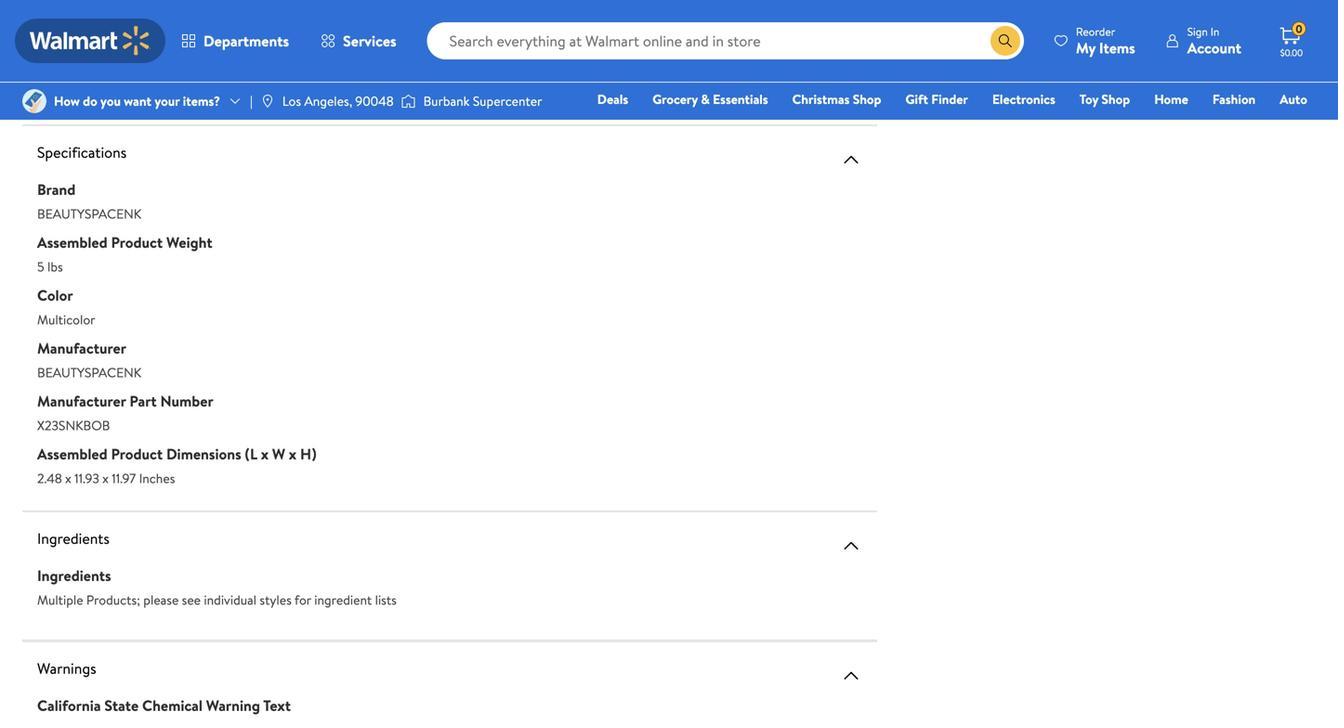 Task type: locate. For each thing, give the bounding box(es) containing it.
 image for burbank supercenter
[[401, 92, 416, 111]]

2 shop from the left
[[1102, 90, 1130, 108]]

1 product from the top
[[111, 232, 163, 253]]

lists
[[375, 591, 397, 610]]

shop down 'it.'
[[853, 90, 881, 108]]

you right the what
[[628, 64, 648, 82]]

0 horizontal spatial you
[[100, 92, 121, 110]]

1 horizontal spatial  image
[[401, 92, 416, 111]]

0 horizontal spatial and
[[489, 64, 509, 82]]

part
[[130, 391, 157, 412]]

x
[[261, 444, 269, 465], [289, 444, 297, 465], [65, 470, 71, 488], [102, 470, 109, 488]]

1 horizontal spatial see
[[651, 64, 670, 82]]

dimensions
[[166, 444, 241, 465]]

state
[[104, 696, 139, 716]]

services
[[343, 31, 396, 51]]

2 manufacturer from the top
[[37, 391, 126, 412]]

toy
[[1080, 90, 1098, 108]]

1 vertical spatial assembled
[[37, 444, 107, 465]]

christmas
[[792, 90, 850, 108]]

deals link
[[589, 89, 637, 109]]

x23snkbob
[[37, 417, 110, 435]]

products;
[[86, 591, 140, 610]]

 image down manufacturers,
[[401, 92, 416, 111]]

0 vertical spatial assembled
[[37, 232, 107, 253]]

ingredients inside ingredients multiple products; please see individual styles for ingredient lists
[[37, 566, 111, 586]]

toy shop link
[[1071, 89, 1139, 109]]

manufacturer
[[37, 338, 126, 359], [37, 391, 126, 412]]

assembled up "lbs"
[[37, 232, 107, 253]]

our
[[83, 83, 102, 101]]

grocery & essentials
[[653, 90, 768, 108]]

ingredients
[[37, 529, 110, 549], [37, 566, 111, 586]]

product left weight
[[111, 232, 163, 253]]

and up supercenter
[[489, 64, 509, 82]]

 image right |
[[260, 94, 275, 109]]

inches
[[139, 470, 175, 488]]

1 and from the left
[[489, 64, 509, 82]]

text
[[263, 696, 291, 716]]

0 vertical spatial beautyspacenk
[[37, 205, 141, 223]]

color
[[37, 285, 73, 306]]

ingredients up multiple
[[37, 566, 111, 586]]

you
[[151, 64, 171, 82], [628, 64, 648, 82], [100, 92, 121, 110]]

warning
[[206, 696, 260, 716]]

disclaimer
[[105, 83, 162, 101]]

and
[[489, 64, 509, 82], [705, 64, 725, 82]]

2 horizontal spatial you
[[628, 64, 648, 82]]

accurate
[[174, 64, 223, 82]]

x right w
[[289, 444, 297, 465]]

1 shop from the left
[[853, 90, 881, 108]]

assembled
[[37, 232, 107, 253], [37, 444, 107, 465]]

2.48
[[37, 470, 62, 488]]

registry
[[1093, 116, 1141, 134]]

11.97
[[112, 470, 136, 488]]

suppliers
[[436, 64, 486, 82]]

you right show
[[151, 64, 171, 82]]

1 vertical spatial see
[[182, 591, 201, 610]]

2 beautyspacenk from the top
[[37, 364, 141, 382]]

items?
[[183, 92, 220, 110]]

see inside ingredients multiple products; please see individual styles for ingredient lists
[[182, 591, 201, 610]]

gift
[[906, 90, 928, 108]]

reorder
[[1076, 24, 1115, 39]]

(l
[[245, 444, 257, 465]]

fashion link
[[1204, 89, 1264, 109]]

0 horizontal spatial  image
[[260, 94, 275, 109]]

&
[[701, 90, 710, 108]]

california state chemical warning text
[[37, 696, 291, 716]]

others
[[513, 64, 549, 82]]

h)
[[300, 444, 316, 465]]

1 vertical spatial product
[[111, 444, 163, 465]]

1 beautyspacenk from the top
[[37, 205, 141, 223]]

0 vertical spatial product
[[111, 232, 163, 253]]

walmart image
[[30, 26, 151, 56]]

0 vertical spatial see
[[651, 64, 670, 82]]

walmart+
[[1252, 116, 1307, 134]]

1 ingredients from the top
[[37, 529, 110, 549]]

show
[[119, 64, 148, 82]]

 image
[[22, 89, 46, 113]]

we
[[729, 64, 744, 82]]

multicolor
[[37, 311, 95, 329]]

sign
[[1187, 24, 1208, 39]]

christmas shop link
[[784, 89, 890, 109]]

finder
[[931, 90, 968, 108]]

shop for christmas shop
[[853, 90, 881, 108]]

beautyspacenk down brand
[[37, 205, 141, 223]]

brand beautyspacenk assembled product weight 5 lbs color multicolor manufacturer beautyspacenk manufacturer part number x23snkbob assembled product dimensions (l x w x h) 2.48 x 11.93 x 11.97 inches
[[37, 179, 316, 488]]

shop up registry link at right top
[[1102, 90, 1130, 108]]

 image
[[401, 92, 416, 111], [260, 94, 275, 109]]

how
[[54, 92, 80, 110]]

manufacturer up x23snkbob
[[37, 391, 126, 412]]

my
[[1076, 38, 1096, 58]]

1 vertical spatial manufacturer
[[37, 391, 126, 412]]

product up 11.97
[[111, 444, 163, 465]]

assembled up "11.93" on the bottom of the page
[[37, 444, 107, 465]]

here,
[[673, 64, 702, 82]]

registry link
[[1085, 115, 1149, 135]]

2 ingredients from the top
[[37, 566, 111, 586]]

aim
[[80, 64, 101, 82]]

one debit
[[1165, 116, 1228, 134]]

see right please
[[182, 591, 201, 610]]

manufacturer down multicolor
[[37, 338, 126, 359]]

0 horizontal spatial see
[[182, 591, 201, 610]]

and left "we"
[[705, 64, 725, 82]]

ingredients down "11.93" on the bottom of the page
[[37, 529, 110, 549]]

1 horizontal spatial and
[[705, 64, 725, 82]]

beautyspacenk up x23snkbob
[[37, 364, 141, 382]]

chemical
[[142, 696, 203, 716]]

0 vertical spatial ingredients
[[37, 529, 110, 549]]

0 horizontal spatial shop
[[853, 90, 881, 108]]

2 and from the left
[[705, 64, 725, 82]]

brand
[[37, 179, 76, 200]]

lbs
[[47, 258, 63, 276]]

not
[[777, 64, 796, 82]]

w
[[272, 444, 285, 465]]

home link
[[1146, 89, 1197, 109]]

it.
[[845, 64, 856, 82]]

1 vertical spatial beautyspacenk
[[37, 364, 141, 382]]

2 product from the top
[[111, 444, 163, 465]]

1 vertical spatial ingredients
[[37, 566, 111, 586]]

angeles,
[[304, 92, 352, 110]]

1 horizontal spatial shop
[[1102, 90, 1130, 108]]

you right do on the left top
[[100, 92, 121, 110]]

0 vertical spatial manufacturer
[[37, 338, 126, 359]]

see left the here, on the top
[[651, 64, 670, 82]]

grocery
[[653, 90, 698, 108]]



Task type: vqa. For each thing, say whether or not it's contained in the screenshot.
items?
yes



Task type: describe. For each thing, give the bounding box(es) containing it.
services button
[[305, 19, 412, 63]]

see
[[59, 83, 80, 101]]

see inside we aim to show you accurate product information. manufacturers, suppliers and others provide what you see here, and we have not verified it. see our disclaimer
[[651, 64, 670, 82]]

we
[[59, 64, 77, 82]]

individual
[[204, 591, 257, 610]]

warnings image
[[840, 665, 862, 688]]

departments
[[204, 31, 289, 51]]

0
[[1296, 21, 1302, 37]]

to
[[104, 64, 116, 82]]

Walmart Site-Wide search field
[[427, 22, 1024, 59]]

burbank
[[423, 92, 470, 110]]

Search search field
[[427, 22, 1024, 59]]

burbank supercenter
[[423, 92, 542, 110]]

fashion
[[1213, 90, 1256, 108]]

essentials
[[713, 90, 768, 108]]

x left 11.97
[[102, 470, 109, 488]]

account
[[1187, 38, 1241, 58]]

ingredient
[[314, 591, 372, 610]]

have
[[748, 64, 774, 82]]

2 assembled from the top
[[37, 444, 107, 465]]

x right (l
[[261, 444, 269, 465]]

information.
[[274, 64, 345, 82]]

toy shop
[[1080, 90, 1130, 108]]

ingredients image
[[840, 535, 862, 558]]

90048
[[355, 92, 394, 110]]

|
[[250, 92, 253, 110]]

walmart+ link
[[1244, 115, 1316, 135]]

1 assembled from the top
[[37, 232, 107, 253]]

number
[[160, 391, 213, 412]]

styles
[[260, 591, 292, 610]]

what
[[597, 64, 625, 82]]

california
[[37, 696, 101, 716]]

manufacturers,
[[348, 64, 433, 82]]

shop for toy shop
[[1102, 90, 1130, 108]]

debit
[[1196, 116, 1228, 134]]

your
[[155, 92, 180, 110]]

specifications image
[[840, 149, 862, 171]]

one
[[1165, 116, 1193, 134]]

warnings
[[37, 659, 96, 679]]

deals
[[597, 90, 628, 108]]

x right 2.48
[[65, 470, 71, 488]]

1 manufacturer from the top
[[37, 338, 126, 359]]

in
[[1211, 24, 1220, 39]]

multiple
[[37, 591, 83, 610]]

search icon image
[[998, 33, 1013, 48]]

departments button
[[165, 19, 305, 63]]

reorder my items
[[1076, 24, 1135, 58]]

gift finder link
[[897, 89, 977, 109]]

weight
[[166, 232, 212, 253]]

christmas shop
[[792, 90, 881, 108]]

grocery & essentials link
[[644, 89, 777, 109]]

see our disclaimer button
[[59, 83, 162, 101]]

electronics
[[992, 90, 1055, 108]]

product
[[226, 64, 271, 82]]

11.93
[[74, 470, 99, 488]]

gift finder
[[906, 90, 968, 108]]

electronics link
[[984, 89, 1064, 109]]

 image for los angeles, 90048
[[260, 94, 275, 109]]

how do you want your items?
[[54, 92, 220, 110]]

provide
[[552, 64, 594, 82]]

supercenter
[[473, 92, 542, 110]]

auto registry
[[1093, 90, 1307, 134]]

want
[[124, 92, 151, 110]]

for
[[294, 591, 311, 610]]

ingredients for ingredients
[[37, 529, 110, 549]]

5
[[37, 258, 44, 276]]

do
[[83, 92, 97, 110]]

one debit link
[[1157, 115, 1236, 135]]

1 horizontal spatial you
[[151, 64, 171, 82]]

auto
[[1280, 90, 1307, 108]]

specifications
[[37, 142, 127, 163]]

los
[[282, 92, 301, 110]]

los angeles, 90048
[[282, 92, 394, 110]]

verified
[[799, 64, 842, 82]]

ingredients for ingredients multiple products; please see individual styles for ingredient lists
[[37, 566, 111, 586]]

ingredients multiple products; please see individual styles for ingredient lists
[[37, 566, 397, 610]]

please
[[143, 591, 179, 610]]

items
[[1099, 38, 1135, 58]]

we aim to show you accurate product information. manufacturers, suppliers and others provide what you see here, and we have not verified it. see our disclaimer
[[59, 64, 856, 101]]



